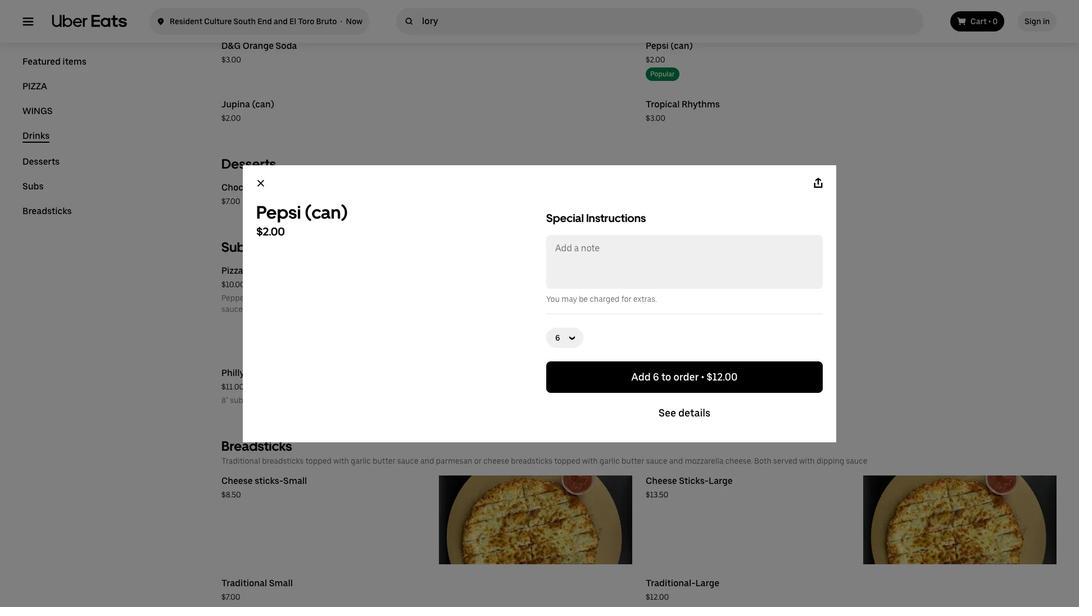 Task type: locate. For each thing, give the bounding box(es) containing it.
breadsticks up sticks- in the bottom left of the page
[[262, 457, 304, 466]]

pizza
[[416, 293, 435, 302]]

onions
[[385, 396, 409, 405]]

$11.00 down philly at the bottom
[[222, 382, 244, 391]]

culture
[[204, 17, 232, 26]]

1 vertical spatial mozzarella
[[685, 457, 724, 466]]

and inside pizza sub $10.00 pepperoni and melted mozzarella cheese topped with pizza sauce
[[260, 293, 274, 302]]

0 vertical spatial small
[[283, 476, 307, 486]]

cheesesteak
[[247, 368, 299, 378]]

bruto
[[316, 17, 337, 26]]

sauce down pepperoni
[[222, 305, 243, 314]]

1 $7.00 from the top
[[222, 197, 240, 206]]

1 horizontal spatial $3.00
[[646, 114, 666, 123]]

desserts up the close icon
[[222, 156, 276, 172]]

order
[[674, 371, 699, 383]]

0 vertical spatial cheese.
[[456, 396, 483, 405]]

0 vertical spatial breadsticks
[[22, 206, 72, 216]]

main navigation menu image
[[22, 16, 34, 27]]

add
[[632, 371, 651, 383]]

$2.00 inside jupina (can) $2.00
[[222, 114, 241, 123]]

1 vertical spatial $7.00
[[222, 593, 240, 602]]

breadsticks inside breadsticks traditional breadsticks topped with garlic butter sauce and parmesan or cheese breadsticks topped with garlic butter sauce and mozzarella cheese. both served with dipping sauce
[[222, 438, 292, 454]]

1 vertical spatial $3.00
[[646, 114, 666, 123]]

1 vertical spatial cheese.
[[726, 457, 753, 466]]

served
[[774, 457, 798, 466]]

0 horizontal spatial cheese
[[222, 476, 253, 486]]

breadsticks up sticks- in the bottom left of the page
[[222, 438, 292, 454]]

$11.00 up chicken
[[646, 280, 669, 289]]

breadsticks
[[262, 457, 304, 466], [511, 457, 553, 466]]

2 breadsticks from the left
[[511, 457, 553, 466]]

1 horizontal spatial $11.00
[[646, 280, 669, 289]]

0 horizontal spatial 8"
[[222, 396, 228, 405]]

$2.00 up popular
[[646, 55, 665, 64]]

drinks button
[[22, 130, 50, 143]]

see details
[[659, 407, 711, 419]]

0 horizontal spatial drinks
[[22, 130, 50, 141]]

(can)
[[671, 40, 693, 51], [252, 99, 274, 110], [305, 202, 348, 223]]

tropical
[[646, 99, 680, 110]]

topped inside pizza sub $10.00 pepperoni and melted mozzarella cheese topped with pizza sauce
[[371, 293, 397, 302]]

share ios image
[[813, 177, 824, 189]]

0 horizontal spatial butter
[[373, 457, 396, 466]]

0 horizontal spatial cheese.
[[456, 396, 483, 405]]

topped
[[371, 293, 397, 302], [411, 396, 437, 405], [306, 457, 332, 466], [555, 457, 581, 466]]

1 horizontal spatial •
[[701, 371, 705, 383]]

1 vertical spatial drinks
[[22, 130, 50, 141]]

2 vertical spatial $2.00
[[256, 225, 285, 238]]

0 vertical spatial $12.00
[[707, 371, 738, 383]]

0 horizontal spatial breadsticks
[[22, 206, 72, 216]]

resident culture south end and el toro bruto • now
[[170, 17, 363, 26]]

1 vertical spatial pepsi (can) $2.00
[[256, 202, 348, 238]]

0 vertical spatial mozzarella
[[303, 293, 342, 302]]

sign in link
[[1018, 11, 1057, 31]]

$12.00 down the traditional-
[[646, 593, 669, 602]]

drinks up d&g
[[222, 14, 260, 30]]

traditional inside breadsticks traditional breadsticks topped with garlic butter sauce and parmesan or cheese breadsticks topped with garlic butter sauce and mozzarella cheese. both served with dipping sauce
[[222, 457, 260, 466]]

deliver to image
[[156, 15, 165, 28]]

0 vertical spatial $11.00
[[646, 280, 669, 289]]

1 horizontal spatial (can)
[[305, 202, 348, 223]]

$13.50
[[646, 490, 669, 499]]

1 vertical spatial $2.00
[[222, 114, 241, 123]]

breadsticks button
[[22, 206, 72, 217]]

1 horizontal spatial pepsi (can) $2.00
[[646, 40, 693, 64]]

1 horizontal spatial garlic
[[600, 457, 620, 466]]

pepsi
[[646, 40, 669, 51], [256, 202, 301, 223]]

be
[[579, 294, 588, 303]]

close image
[[256, 179, 265, 188]]

traditional-
[[646, 578, 696, 589]]

$3.00 down d&g
[[222, 55, 241, 64]]

0 vertical spatial traditional
[[222, 457, 260, 466]]

0 horizontal spatial cheese
[[344, 293, 369, 302]]

• left now
[[340, 17, 343, 26]]

0 horizontal spatial subs
[[22, 181, 44, 192]]

breadsticks
[[22, 206, 72, 216], [222, 438, 292, 454]]

butter
[[373, 457, 396, 466], [622, 457, 645, 466]]

$11.00
[[646, 280, 669, 289], [222, 382, 244, 391]]

cheese inside cheese sticks-small $8.50
[[222, 476, 253, 486]]

0 vertical spatial 8"
[[646, 293, 653, 302]]

$2.00
[[646, 55, 665, 64], [222, 114, 241, 123], [256, 225, 285, 238]]

with inside pizza sub $10.00 pepperoni and melted mozzarella cheese topped with pizza sauce
[[399, 293, 415, 302]]

cheese inside cheese sticks-large $13.50
[[646, 476, 677, 486]]

0 vertical spatial $3.00
[[222, 55, 241, 64]]

philly cheesesteak $11.00 8" sub- with mushrooms, green peppers, and onions topped with cheese.
[[222, 368, 483, 405]]

1 vertical spatial $12.00
[[646, 593, 669, 602]]

pepsi up popular
[[646, 40, 669, 51]]

soda
[[276, 40, 297, 51]]

0 horizontal spatial •
[[340, 17, 343, 26]]

2 horizontal spatial •
[[989, 17, 991, 26]]

$2.00 down chocolate cake $7.00
[[256, 225, 285, 238]]

1 horizontal spatial cheese
[[646, 476, 677, 486]]

and up sticks- at bottom right
[[669, 457, 683, 466]]

1 horizontal spatial mozzarella
[[685, 457, 724, 466]]

cake
[[267, 182, 288, 193]]

0 horizontal spatial pepsi
[[256, 202, 301, 223]]

1 vertical spatial $11.00
[[222, 382, 244, 391]]

0 vertical spatial cheese
[[344, 293, 369, 302]]

0 vertical spatial $2.00
[[646, 55, 665, 64]]

pepsi inside the 'dialog' dialog
[[256, 202, 301, 223]]

1 vertical spatial small
[[269, 578, 293, 589]]

1 garlic from the left
[[351, 457, 371, 466]]

(can) for jupina (can)
[[252, 99, 274, 110]]

breadsticks right or
[[511, 457, 553, 466]]

cheese for cheese sticks-small
[[222, 476, 253, 486]]

(can) inside the 'dialog' dialog
[[305, 202, 348, 223]]

end
[[258, 17, 272, 26]]

desserts
[[222, 156, 276, 172], [22, 156, 60, 167]]

1 vertical spatial pepsi
[[256, 202, 301, 223]]

1 vertical spatial large
[[696, 578, 720, 589]]

mozzarella right melted
[[303, 293, 342, 302]]

0 horizontal spatial $2.00
[[222, 114, 241, 123]]

d&g
[[222, 40, 241, 51]]

subs up pizza
[[222, 239, 252, 255]]

desserts down drinks 'button'
[[22, 156, 60, 167]]

pepsi (can) $2.00 down cake
[[256, 202, 348, 238]]

0 horizontal spatial $11.00
[[222, 382, 244, 391]]

1 traditional from the top
[[222, 457, 260, 466]]

0 horizontal spatial mozzarella
[[303, 293, 342, 302]]

$3.00 down the tropical
[[646, 114, 666, 123]]

cheese up $13.50
[[646, 476, 677, 486]]

pepsi down cake
[[256, 202, 301, 223]]

1 horizontal spatial cheese.
[[726, 457, 753, 466]]

with
[[399, 293, 415, 302], [249, 396, 265, 405], [439, 396, 454, 405], [333, 457, 349, 466], [582, 457, 598, 466], [799, 457, 815, 466]]

1 vertical spatial 8"
[[222, 396, 228, 405]]

2 $7.00 from the top
[[222, 593, 240, 602]]

8" left sub-
[[222, 396, 228, 405]]

breadsticks for breadsticks traditional breadsticks topped with garlic butter sauce and parmesan or cheese breadsticks topped with garlic butter sauce and mozzarella cheese. both served with dipping sauce
[[222, 438, 292, 454]]

mozzarella up sticks- at bottom right
[[685, 457, 724, 466]]

$2.00 for pepsi (can)
[[256, 225, 285, 238]]

$7.00
[[222, 197, 240, 206], [222, 593, 240, 602]]

1 horizontal spatial breadsticks
[[222, 438, 292, 454]]

sticks-
[[679, 476, 709, 486]]

dialog dialog
[[243, 165, 837, 442]]

2 vertical spatial (can)
[[305, 202, 348, 223]]

• right order in the bottom right of the page
[[701, 371, 705, 383]]

jupina (can) $2.00
[[222, 99, 274, 123]]

cheese for cheese sticks-large
[[646, 476, 677, 486]]

0 horizontal spatial $12.00
[[646, 593, 669, 602]]

1 vertical spatial traditional
[[222, 578, 267, 589]]

sauce up $13.50
[[646, 457, 668, 466]]

1 vertical spatial (can)
[[252, 99, 274, 110]]

1 horizontal spatial 8"
[[646, 293, 653, 302]]

0 horizontal spatial desserts
[[22, 156, 60, 167]]

pepsi (can) $2.00 up popular
[[646, 40, 693, 64]]

special instructions
[[546, 211, 646, 225]]

$2.00 inside the 'dialog' dialog
[[256, 225, 285, 238]]

traditional
[[222, 457, 260, 466], [222, 578, 267, 589]]

pizza
[[22, 81, 47, 92]]

•
[[340, 17, 343, 26], [989, 17, 991, 26], [701, 371, 705, 383]]

1 horizontal spatial drinks
[[222, 14, 260, 30]]

1 vertical spatial cheese
[[484, 457, 509, 466]]

and left onions
[[369, 396, 383, 405]]

$7.00 for traditional small
[[222, 593, 240, 602]]

breadsticks down subs button
[[22, 206, 72, 216]]

and left parmesan
[[420, 457, 434, 466]]

2 horizontal spatial (can)
[[671, 40, 693, 51]]

0 horizontal spatial (can)
[[252, 99, 274, 110]]

0 horizontal spatial $3.00
[[222, 55, 241, 64]]

0 horizontal spatial garlic
[[351, 457, 371, 466]]

uber eats home image
[[52, 15, 127, 28]]

• inside the 'dialog' dialog
[[701, 371, 705, 383]]

1 horizontal spatial $12.00
[[707, 371, 738, 383]]

0
[[993, 17, 998, 26]]

1 vertical spatial breadsticks
[[222, 438, 292, 454]]

$10.00
[[222, 280, 245, 289]]

$12.00 right order in the bottom right of the page
[[707, 371, 738, 383]]

1 cheese from the left
[[222, 476, 253, 486]]

sauce
[[222, 305, 243, 314], [397, 457, 419, 466], [646, 457, 668, 466], [846, 457, 868, 466]]

1 horizontal spatial butter
[[622, 457, 645, 466]]

wings button
[[22, 106, 53, 117]]

large inside traditional-large $12.00
[[696, 578, 720, 589]]

$2.00 down jupina
[[222, 114, 241, 123]]

2 cheese from the left
[[646, 476, 677, 486]]

8" inside $11.00 8" chicken philly
[[646, 293, 653, 302]]

and
[[274, 17, 288, 26], [260, 293, 274, 302], [369, 396, 383, 405], [420, 457, 434, 466], [669, 457, 683, 466]]

$8.50
[[222, 490, 241, 499]]

2 horizontal spatial $2.00
[[646, 55, 665, 64]]

add 6 to order • $12.00
[[632, 371, 738, 383]]

drinks down wings button
[[22, 130, 50, 141]]

$7.00 inside chocolate cake $7.00
[[222, 197, 240, 206]]

1 horizontal spatial desserts
[[222, 156, 276, 172]]

in
[[1043, 17, 1050, 26]]

0 vertical spatial $7.00
[[222, 197, 240, 206]]

parmesan
[[436, 457, 473, 466]]

0 vertical spatial pepsi
[[646, 40, 669, 51]]

• left 0 at top
[[989, 17, 991, 26]]

and left melted
[[260, 293, 274, 302]]

0 horizontal spatial pepsi (can) $2.00
[[256, 202, 348, 238]]

jupina
[[222, 99, 250, 110]]

8" left chicken
[[646, 293, 653, 302]]

wings
[[22, 106, 53, 116]]

cheese
[[344, 293, 369, 302], [484, 457, 509, 466]]

pepsi (can) $2.00 inside the 'dialog' dialog
[[256, 202, 348, 238]]

1 horizontal spatial cheese
[[484, 457, 509, 466]]

1 horizontal spatial $2.00
[[256, 225, 285, 238]]

subs down desserts button
[[22, 181, 44, 192]]

featured
[[22, 56, 61, 67]]

0 vertical spatial large
[[709, 476, 733, 486]]

navigation
[[22, 56, 195, 231]]

cheese.
[[456, 396, 483, 405], [726, 457, 753, 466]]

2 traditional from the top
[[222, 578, 267, 589]]

$12.00
[[707, 371, 738, 383], [646, 593, 669, 602]]

resident
[[170, 17, 202, 26]]

$7.00 inside traditional small $7.00
[[222, 593, 240, 602]]

0 horizontal spatial breadsticks
[[262, 457, 304, 466]]

1 horizontal spatial breadsticks
[[511, 457, 553, 466]]

1 horizontal spatial pepsi
[[646, 40, 669, 51]]

$12.00 inside traditional-large $12.00
[[646, 593, 669, 602]]

toro
[[298, 17, 314, 26]]

(can) inside jupina (can) $2.00
[[252, 99, 274, 110]]

cheese up $8.50
[[222, 476, 253, 486]]

drinks inside navigation
[[22, 130, 50, 141]]

large
[[709, 476, 733, 486], [696, 578, 720, 589]]

Add a note text field
[[548, 236, 822, 288]]

breadsticks inside navigation
[[22, 206, 72, 216]]

0 vertical spatial subs
[[22, 181, 44, 192]]

1 horizontal spatial subs
[[222, 239, 252, 255]]

to
[[662, 371, 671, 383]]

mozzarella inside breadsticks traditional breadsticks topped with garlic butter sauce and parmesan or cheese breadsticks topped with garlic butter sauce and mozzarella cheese. both served with dipping sauce
[[685, 457, 724, 466]]

8"
[[646, 293, 653, 302], [222, 396, 228, 405]]



Task type: vqa. For each thing, say whether or not it's contained in the screenshot.
LOG
no



Task type: describe. For each thing, give the bounding box(es) containing it.
sub-
[[230, 396, 247, 405]]

$2.00 for jupina (can)
[[222, 114, 241, 123]]

popular
[[651, 70, 675, 78]]

items
[[63, 56, 86, 67]]

featured items button
[[22, 56, 86, 67]]

sign
[[1025, 17, 1042, 26]]

instructions
[[586, 211, 646, 225]]

pizza button
[[22, 81, 47, 92]]

1 butter from the left
[[373, 457, 396, 466]]

and left el
[[274, 17, 288, 26]]

dipping
[[817, 457, 845, 466]]

cheese. inside philly cheesesteak $11.00 8" sub- with mushrooms, green peppers, and onions topped with cheese.
[[456, 396, 483, 405]]

see
[[659, 407, 676, 419]]

both
[[755, 457, 772, 466]]

you
[[546, 294, 560, 303]]

now
[[346, 17, 363, 26]]

details
[[679, 407, 711, 419]]

subs inside navigation
[[22, 181, 44, 192]]

desserts inside navigation
[[22, 156, 60, 167]]

$11.00 8" chicken philly
[[646, 280, 704, 302]]

cart • 0
[[971, 17, 998, 26]]

d&g orange soda $3.00
[[222, 40, 297, 64]]

share ios button
[[805, 170, 832, 197]]

traditional inside traditional small $7.00
[[222, 578, 267, 589]]

2 butter from the left
[[622, 457, 645, 466]]

sign in
[[1025, 17, 1050, 26]]

cheese sticks-small $8.50
[[222, 476, 307, 499]]

sauce inside pizza sub $10.00 pepperoni and melted mozzarella cheese topped with pizza sauce
[[222, 305, 243, 314]]

1 breadsticks from the left
[[262, 457, 304, 466]]

rhythms
[[682, 99, 720, 110]]

peppers,
[[336, 396, 367, 405]]

mushrooms,
[[266, 396, 312, 405]]

charged
[[590, 294, 620, 303]]

for
[[622, 294, 632, 303]]

cheese inside breadsticks traditional breadsticks topped with garlic butter sauce and parmesan or cheese breadsticks topped with garlic butter sauce and mozzarella cheese. both served with dipping sauce
[[484, 457, 509, 466]]

$7.00 for chocolate cake
[[222, 197, 240, 206]]

(can) for pepsi (can)
[[305, 202, 348, 223]]

sub
[[245, 265, 261, 276]]

sauce right the dipping at the bottom
[[846, 457, 868, 466]]

$12.00 inside the 'dialog' dialog
[[707, 371, 738, 383]]

chicken
[[655, 293, 683, 302]]

may
[[562, 294, 577, 303]]

philly
[[684, 293, 704, 302]]

8" inside philly cheesesteak $11.00 8" sub- with mushrooms, green peppers, and onions topped with cheese.
[[222, 396, 228, 405]]

extras.
[[634, 294, 657, 303]]

0 vertical spatial drinks
[[222, 14, 260, 30]]

and inside philly cheesesteak $11.00 8" sub- with mushrooms, green peppers, and onions topped with cheese.
[[369, 396, 383, 405]]

south
[[234, 17, 256, 26]]

breadsticks traditional breadsticks topped with garlic butter sauce and parmesan or cheese breadsticks topped with garlic butter sauce and mozzarella cheese. both served with dipping sauce
[[222, 438, 868, 466]]

cheese inside pizza sub $10.00 pepperoni and melted mozzarella cheese topped with pizza sauce
[[344, 293, 369, 302]]

see details button
[[546, 397, 823, 429]]

sticks-
[[255, 476, 283, 486]]

$11.00 inside $11.00 8" chicken philly
[[646, 280, 669, 289]]

tropical rhythms $3.00
[[646, 99, 720, 123]]

breadsticks for breadsticks
[[22, 206, 72, 216]]

large inside cheese sticks-large $13.50
[[709, 476, 733, 486]]

mozzarella inside pizza sub $10.00 pepperoni and melted mozzarella cheese topped with pizza sauce
[[303, 293, 342, 302]]

featured items
[[22, 56, 86, 67]]

chocolate
[[222, 182, 265, 193]]

x button
[[247, 170, 274, 197]]

subs button
[[22, 181, 44, 192]]

$3.00 inside d&g orange soda $3.00
[[222, 55, 241, 64]]

navigation containing featured items
[[22, 56, 195, 231]]

$3.00 inside 'tropical rhythms $3.00'
[[646, 114, 666, 123]]

melted
[[276, 293, 301, 302]]

cart
[[971, 17, 987, 26]]

desserts button
[[22, 156, 60, 168]]

pizza
[[222, 265, 243, 276]]

0 vertical spatial pepsi (can) $2.00
[[646, 40, 693, 64]]

orange
[[243, 40, 274, 51]]

pepperoni
[[222, 293, 258, 302]]

$11.00 inside philly cheesesteak $11.00 8" sub- with mushrooms, green peppers, and onions topped with cheese.
[[222, 382, 244, 391]]

special
[[546, 211, 584, 225]]

sauce left parmesan
[[397, 457, 419, 466]]

topped inside philly cheesesteak $11.00 8" sub- with mushrooms, green peppers, and onions topped with cheese.
[[411, 396, 437, 405]]

small inside cheese sticks-small $8.50
[[283, 476, 307, 486]]

2 garlic from the left
[[600, 457, 620, 466]]

small inside traditional small $7.00
[[269, 578, 293, 589]]

traditional small $7.00
[[222, 578, 293, 602]]

chocolate cake $7.00
[[222, 182, 288, 206]]

1 vertical spatial subs
[[222, 239, 252, 255]]

6
[[653, 371, 659, 383]]

philly
[[222, 368, 245, 378]]

traditional-large $12.00
[[646, 578, 720, 602]]

cheese. inside breadsticks traditional breadsticks topped with garlic butter sauce and parmesan or cheese breadsticks topped with garlic butter sauce and mozzarella cheese. both served with dipping sauce
[[726, 457, 753, 466]]

or
[[474, 457, 482, 466]]

el
[[290, 17, 296, 26]]

0 vertical spatial (can)
[[671, 40, 693, 51]]

green
[[313, 396, 334, 405]]

pizza sub $10.00 pepperoni and melted mozzarella cheese topped with pizza sauce
[[222, 265, 435, 314]]

you may be charged for extras.
[[546, 294, 657, 303]]

cheese sticks-large $13.50
[[646, 476, 733, 499]]



